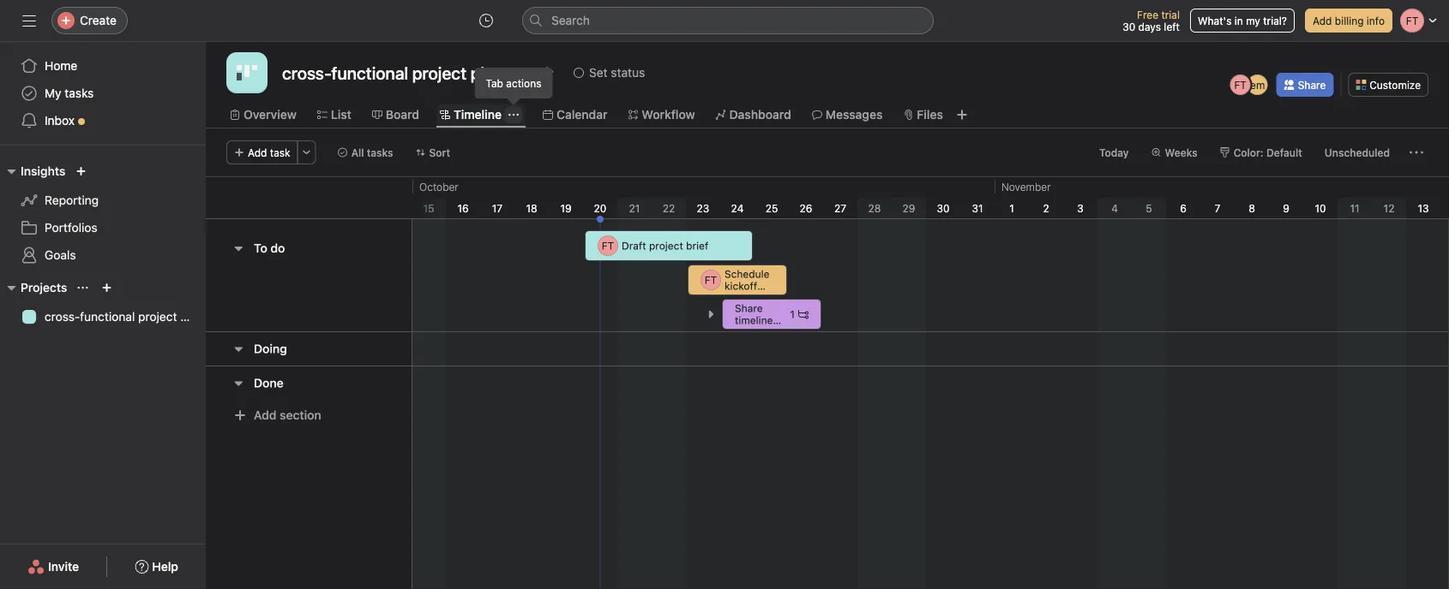 Task type: locate. For each thing, give the bounding box(es) containing it.
1 vertical spatial 1
[[790, 309, 795, 321]]

2 horizontal spatial ft
[[1234, 79, 1247, 91]]

leftcount image
[[798, 310, 809, 320]]

add task
[[248, 147, 290, 159]]

20
[[594, 202, 607, 214]]

add for add billing info
[[1313, 15, 1332, 27]]

doing button
[[254, 334, 287, 365]]

goals link
[[10, 242, 195, 269]]

task down overview
[[270, 147, 290, 159]]

0 vertical spatial task
[[270, 147, 290, 159]]

cross-functional project plan link
[[10, 304, 204, 331]]

schedule
[[725, 268, 770, 280]]

click
[[1044, 234, 1068, 246]]

1 left leftcount image
[[790, 309, 795, 321]]

2 vertical spatial ft
[[705, 274, 717, 286]]

all tasks button
[[330, 141, 401, 165]]

0 horizontal spatial 30
[[937, 202, 950, 214]]

0 vertical spatial 1
[[1009, 202, 1014, 214]]

more actions image
[[1410, 146, 1423, 159], [301, 147, 312, 158]]

done button
[[254, 368, 284, 399]]

1 vertical spatial add
[[248, 147, 267, 159]]

0 horizontal spatial ft
[[602, 240, 614, 252]]

9
[[1283, 202, 1289, 214]]

trial?
[[1263, 15, 1287, 27]]

add inside button
[[248, 147, 267, 159]]

messages
[[825, 108, 883, 122]]

unscheduled button
[[1317, 141, 1398, 165]]

overview
[[244, 108, 297, 122]]

my
[[45, 86, 61, 100]]

1 horizontal spatial task
[[1044, 246, 1065, 258]]

default
[[1266, 147, 1302, 159]]

unscheduled
[[1325, 147, 1390, 159]]

8
[[1249, 202, 1255, 214]]

tasks inside global element
[[65, 86, 94, 100]]

help button
[[124, 552, 189, 583]]

1 horizontal spatial 30
[[1122, 21, 1135, 33]]

1 vertical spatial project
[[138, 310, 177, 324]]

set
[[589, 66, 608, 80]]

workflow link
[[628, 105, 695, 124]]

to do
[[254, 241, 285, 256]]

1 horizontal spatial ft
[[705, 274, 717, 286]]

0 horizontal spatial 1
[[790, 309, 795, 321]]

create
[[1133, 234, 1164, 246]]

add inside "button"
[[254, 409, 276, 423]]

add for add section
[[254, 409, 276, 423]]

31
[[972, 202, 983, 214]]

18
[[526, 202, 537, 214]]

ft left em
[[1234, 79, 1247, 91]]

0 vertical spatial ft
[[1234, 79, 1247, 91]]

1 horizontal spatial project
[[649, 240, 683, 252]]

project left brief
[[649, 240, 683, 252]]

tasks right all
[[367, 147, 393, 159]]

1 vertical spatial tasks
[[367, 147, 393, 159]]

weeks
[[1165, 147, 1198, 159]]

project left the plan
[[138, 310, 177, 324]]

1 vertical spatial task
[[1044, 246, 1065, 258]]

1
[[1009, 202, 1014, 214], [790, 309, 795, 321]]

4
[[1111, 202, 1118, 214]]

0 vertical spatial tasks
[[65, 86, 94, 100]]

add down overview link
[[248, 147, 267, 159]]

30 right 29
[[937, 202, 950, 214]]

global element
[[0, 42, 206, 145]]

0 vertical spatial add
[[1313, 15, 1332, 27]]

show options image
[[516, 66, 530, 80]]

brief
[[686, 240, 708, 252]]

sort
[[429, 147, 450, 159]]

0 horizontal spatial tasks
[[65, 86, 94, 100]]

left
[[1164, 21, 1180, 33]]

reporting link
[[10, 187, 195, 214]]

2 vertical spatial add
[[254, 409, 276, 423]]

tasks for all tasks
[[367, 147, 393, 159]]

add section
[[254, 409, 321, 423]]

0 horizontal spatial project
[[138, 310, 177, 324]]

projects button
[[0, 278, 67, 298]]

add section button
[[226, 400, 328, 431]]

1 vertical spatial ft
[[602, 240, 614, 252]]

board image
[[237, 63, 257, 83]]

color: default button
[[1212, 141, 1310, 165]]

tasks
[[65, 86, 94, 100], [367, 147, 393, 159]]

section
[[280, 409, 321, 423]]

click anywhere to create a task
[[1044, 234, 1172, 258]]

set status
[[589, 66, 645, 80]]

15
[[423, 202, 434, 214]]

november
[[1001, 181, 1051, 193]]

trial
[[1161, 9, 1180, 21]]

insights
[[21, 164, 65, 178]]

timeline
[[454, 108, 502, 122]]

task
[[270, 147, 290, 159], [1044, 246, 1065, 258]]

add down the done button on the bottom of page
[[254, 409, 276, 423]]

board
[[386, 108, 419, 122]]

insights element
[[0, 156, 206, 273]]

ft
[[1234, 79, 1247, 91], [602, 240, 614, 252], [705, 274, 717, 286]]

new project or portfolio image
[[102, 283, 112, 293]]

29
[[902, 202, 915, 214]]

free
[[1137, 9, 1158, 21]]

anywhere
[[1071, 234, 1118, 246]]

30 left days
[[1122, 21, 1135, 33]]

collapse task list for the section to do image
[[232, 242, 245, 256]]

1 horizontal spatial tasks
[[367, 147, 393, 159]]

schedule kickoff meeting
[[725, 268, 770, 304]]

add left billing
[[1313, 15, 1332, 27]]

add inside button
[[1313, 15, 1332, 27]]

tasks right my
[[65, 86, 94, 100]]

ft left kickoff
[[705, 274, 717, 286]]

customize
[[1370, 79, 1421, 91]]

1 down november
[[1009, 202, 1014, 214]]

task left 'anywhere'
[[1044, 246, 1065, 258]]

ft left draft
[[602, 240, 614, 252]]

1 horizontal spatial more actions image
[[1410, 146, 1423, 159]]

tasks inside dropdown button
[[367, 147, 393, 159]]

22
[[663, 202, 675, 214]]

what's
[[1198, 15, 1232, 27]]

0 horizontal spatial more actions image
[[301, 147, 312, 158]]

more actions image up 13
[[1410, 146, 1423, 159]]

task inside click anywhere to create a task
[[1044, 246, 1065, 258]]

set status button
[[566, 61, 653, 85]]

draft project brief
[[622, 240, 708, 252]]

what's in my trial?
[[1198, 15, 1287, 27]]

more actions image right add task
[[301, 147, 312, 158]]

0 horizontal spatial task
[[270, 147, 290, 159]]

color: default
[[1234, 147, 1302, 159]]

search button
[[522, 7, 934, 34]]

None text field
[[278, 57, 508, 88]]

show options, current sort, top image
[[78, 283, 88, 293]]

collapse task list for the section doing image
[[232, 343, 245, 356]]

0 vertical spatial 30
[[1122, 21, 1135, 33]]

11
[[1350, 202, 1360, 214]]

show subtasks for task share timeline with teammates image
[[706, 310, 716, 320]]



Task type: describe. For each thing, give the bounding box(es) containing it.
add to starred image
[[540, 66, 554, 80]]

today button
[[1091, 141, 1137, 165]]

timeline link
[[440, 105, 502, 124]]

collapse task list for the section done image
[[232, 377, 245, 391]]

weeks button
[[1143, 141, 1205, 165]]

17
[[492, 202, 503, 214]]

dashboard link
[[716, 105, 791, 124]]

hide sidebar image
[[22, 14, 36, 27]]

projects
[[21, 281, 67, 295]]

new image
[[76, 166, 86, 177]]

ft for schedule kickoff meeting
[[705, 274, 717, 286]]

share button
[[1276, 73, 1334, 97]]

12
[[1384, 202, 1395, 214]]

overview link
[[230, 105, 297, 124]]

calendar
[[556, 108, 607, 122]]

6
[[1180, 202, 1187, 214]]

2
[[1043, 202, 1049, 214]]

create
[[80, 13, 117, 27]]

info
[[1367, 15, 1385, 27]]

add billing info
[[1313, 15, 1385, 27]]

add task button
[[226, 141, 298, 165]]

in
[[1235, 15, 1243, 27]]

1 vertical spatial 30
[[937, 202, 950, 214]]

tab actions image
[[508, 110, 519, 120]]

functional
[[80, 310, 135, 324]]

calendar link
[[543, 105, 607, 124]]

30 inside free trial 30 days left
[[1122, 21, 1135, 33]]

goals
[[45, 248, 76, 262]]

to do button
[[254, 233, 285, 264]]

16
[[457, 202, 469, 214]]

7
[[1215, 202, 1220, 214]]

28
[[868, 202, 881, 214]]

task inside button
[[270, 147, 290, 159]]

projects element
[[0, 273, 206, 334]]

portfolios link
[[10, 214, 195, 242]]

3
[[1077, 202, 1084, 214]]

invite
[[48, 560, 79, 574]]

customize button
[[1348, 73, 1428, 97]]

a
[[1167, 234, 1172, 246]]

24
[[731, 202, 744, 214]]

23
[[697, 202, 709, 214]]

ft for draft project brief
[[602, 240, 614, 252]]

kickoff
[[725, 280, 757, 292]]

workflow
[[642, 108, 695, 122]]

cross-functional project plan
[[45, 310, 204, 324]]

today
[[1099, 147, 1129, 159]]

add for add task
[[248, 147, 267, 159]]

history image
[[479, 14, 493, 27]]

meeting
[[725, 292, 764, 304]]

done
[[254, 376, 284, 391]]

board link
[[372, 105, 419, 124]]

messages link
[[812, 105, 883, 124]]

26
[[800, 202, 812, 214]]

search list box
[[522, 7, 934, 34]]

my tasks link
[[10, 80, 195, 107]]

all tasks
[[351, 147, 393, 159]]

5
[[1146, 202, 1152, 214]]

27
[[834, 202, 846, 214]]

home link
[[10, 52, 195, 80]]

19
[[560, 202, 572, 214]]

my tasks
[[45, 86, 94, 100]]

create button
[[51, 7, 128, 34]]

days
[[1138, 21, 1161, 33]]

search
[[551, 13, 590, 27]]

list
[[331, 108, 351, 122]]

status
[[611, 66, 645, 80]]

to
[[254, 241, 267, 256]]

reporting
[[45, 193, 99, 207]]

invite button
[[16, 552, 90, 583]]

files link
[[903, 105, 943, 124]]

insights button
[[0, 161, 65, 182]]

add billing info button
[[1305, 9, 1392, 33]]

help
[[152, 560, 178, 574]]

my
[[1246, 15, 1260, 27]]

plan
[[180, 310, 204, 324]]

tasks for my tasks
[[65, 86, 94, 100]]

inbox link
[[10, 107, 195, 135]]

21
[[629, 202, 640, 214]]

em
[[1250, 79, 1265, 91]]

13
[[1418, 202, 1429, 214]]

october
[[419, 181, 459, 193]]

color:
[[1234, 147, 1264, 159]]

billing
[[1335, 15, 1364, 27]]

0 vertical spatial project
[[649, 240, 683, 252]]

1 horizontal spatial 1
[[1009, 202, 1014, 214]]

free trial 30 days left
[[1122, 9, 1180, 33]]

home
[[45, 59, 77, 73]]

dashboard
[[729, 108, 791, 122]]

add tab image
[[955, 108, 969, 122]]

25
[[765, 202, 778, 214]]



Task type: vqa. For each thing, say whether or not it's contained in the screenshot.
Add
yes



